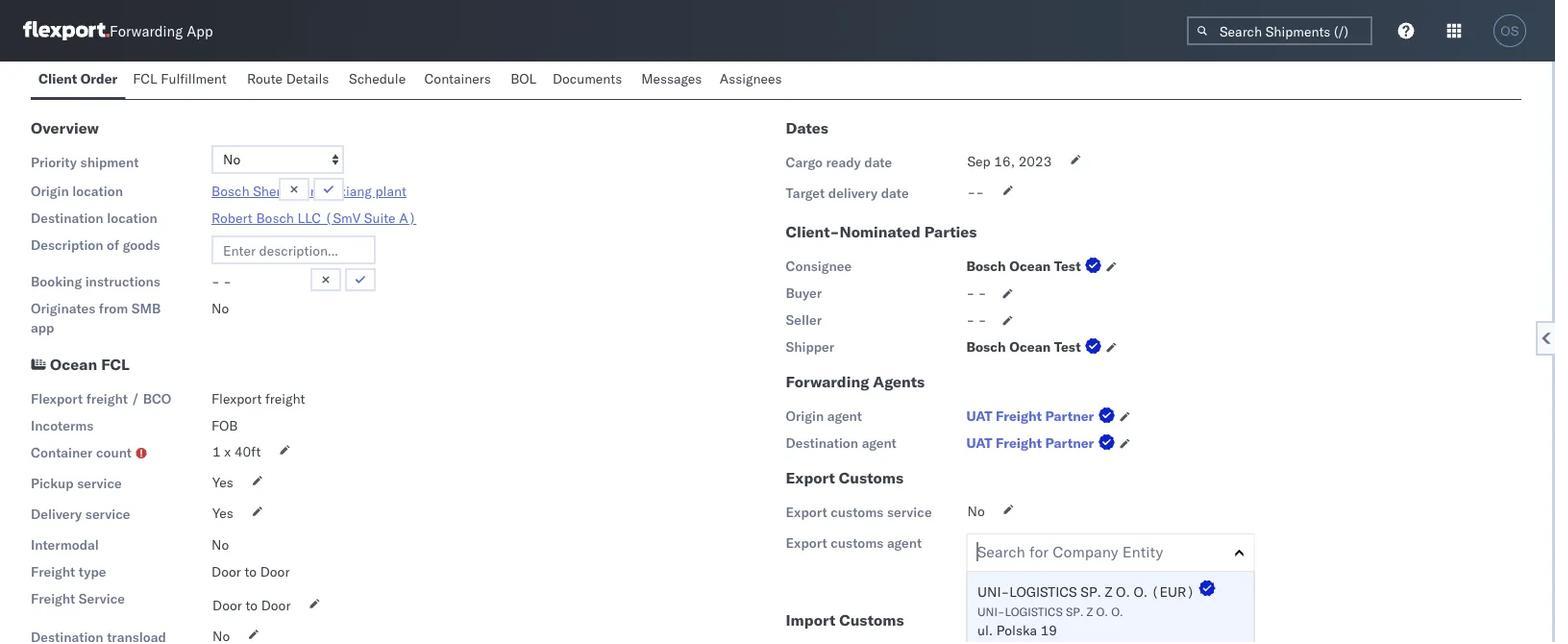 Task type: vqa. For each thing, say whether or not it's contained in the screenshot.
Completed to the left
no



Task type: locate. For each thing, give the bounding box(es) containing it.
description of goods
[[31, 236, 160, 253]]

0 vertical spatial customs
[[839, 468, 904, 487]]

no right smb
[[211, 300, 229, 317]]

export down destination agent
[[786, 468, 835, 487]]

1 horizontal spatial forwarding
[[786, 372, 869, 391]]

destination up the description
[[31, 210, 103, 226]]

0 vertical spatial no
[[211, 300, 229, 317]]

search for company entity
[[977, 542, 1163, 561]]

3 export from the top
[[786, 534, 827, 551]]

0 vertical spatial date
[[864, 154, 892, 171]]

destination location
[[31, 210, 157, 226]]

0 vertical spatial origin
[[31, 183, 69, 199]]

2023
[[1019, 153, 1052, 170]]

2 uni- from the top
[[977, 604, 1005, 619]]

0 horizontal spatial freight
[[86, 390, 128, 407]]

0 vertical spatial z
[[1105, 584, 1112, 600]]

2 uat freight partner from the top
[[967, 435, 1094, 451]]

1 vertical spatial yes
[[212, 505, 233, 522]]

destination for destination agent
[[786, 435, 859, 451]]

2 vertical spatial no
[[211, 536, 229, 553]]

0 horizontal spatial origin
[[31, 183, 69, 199]]

customs down the export customs service
[[831, 534, 884, 551]]

0 vertical spatial bosch ocean test
[[967, 258, 1081, 274]]

1 flexport from the left
[[31, 390, 83, 407]]

schedule button
[[341, 62, 417, 99]]

0 vertical spatial customs
[[831, 504, 884, 521]]

2 freight from the left
[[265, 390, 305, 407]]

agent up export customs at the right of page
[[862, 435, 897, 451]]

freight for flexport freight / bco
[[86, 390, 128, 407]]

1 vertical spatial fcl
[[101, 355, 130, 374]]

sp. down company
[[1080, 584, 1101, 600]]

door
[[211, 563, 241, 580], [260, 563, 290, 580], [212, 597, 242, 614], [261, 597, 291, 614]]

flexport freight
[[211, 390, 305, 407]]

1 yes from the top
[[212, 474, 233, 491]]

location up goods
[[107, 210, 157, 226]]

smb
[[132, 300, 161, 317]]

--
[[968, 184, 984, 200]]

uni- for uni-logistics sp. z o. o. ul. polska 19
[[977, 604, 1005, 619]]

0 horizontal spatial destination
[[31, 210, 103, 226]]

robert
[[211, 210, 253, 226]]

date up client-nominated parties
[[881, 185, 909, 201]]

customs
[[839, 468, 904, 487], [839, 610, 904, 630]]

test
[[1054, 258, 1081, 274], [1054, 338, 1081, 355]]

reference
[[92, 61, 145, 75]]

date for target delivery date
[[881, 185, 909, 201]]

suite
[[364, 210, 396, 226]]

1 vertical spatial test
[[1054, 338, 1081, 355]]

1 vertical spatial customs
[[831, 534, 884, 551]]

1 horizontal spatial z
[[1105, 584, 1112, 600]]

uni- inside uni-logistics sp. z o. o. ul. polska 19
[[977, 604, 1005, 619]]

1 vertical spatial uat freight partner
[[967, 435, 1094, 451]]

date
[[864, 154, 892, 171], [881, 185, 909, 201]]

1 vertical spatial uni-
[[977, 604, 1005, 619]]

0 vertical spatial export
[[786, 468, 835, 487]]

o.
[[1116, 584, 1130, 600], [1133, 584, 1147, 600], [1096, 604, 1108, 619], [1111, 604, 1123, 619]]

customs for agent
[[831, 534, 884, 551]]

- -
[[211, 273, 232, 290], [967, 285, 987, 301], [967, 311, 987, 328]]

0 vertical spatial yes
[[212, 474, 233, 491]]

robert bosch llc (smv suite a)
[[211, 210, 416, 226]]

1 vertical spatial destination
[[786, 435, 859, 451]]

route
[[247, 70, 283, 87]]

entity
[[1123, 542, 1163, 561]]

agent down the export customs service
[[887, 534, 922, 551]]

date right 'ready'
[[864, 154, 892, 171]]

service down count
[[77, 475, 122, 492]]

1 vertical spatial bosch ocean test
[[967, 338, 1081, 355]]

location
[[72, 183, 123, 199], [107, 210, 157, 226]]

agent
[[827, 408, 862, 424], [862, 435, 897, 451], [887, 534, 922, 551]]

uat freight partner link
[[967, 407, 1119, 426], [967, 434, 1119, 453]]

1 horizontal spatial fcl
[[133, 70, 157, 87]]

1 vertical spatial z
[[1086, 604, 1093, 619]]

customs right import
[[839, 610, 904, 630]]

logistics up uni-logistics sp. z o. o. ul. polska 19
[[1009, 584, 1077, 600]]

yes for pickup service
[[212, 474, 233, 491]]

originates
[[31, 300, 95, 317]]

None field
[[977, 534, 982, 569]]

customs up export customs agent
[[831, 504, 884, 521]]

1 vertical spatial partner
[[1045, 435, 1094, 451]]

import
[[786, 610, 836, 630]]

agent for destination agent
[[862, 435, 897, 451]]

uat freight partner
[[967, 408, 1094, 424], [967, 435, 1094, 451]]

uni- for uni-logistics sp. z o. o. (eur)
[[977, 584, 1009, 600]]

1 vertical spatial sp.
[[1066, 604, 1083, 619]]

1 vertical spatial no
[[968, 503, 985, 520]]

2 bosch ocean test from the top
[[967, 338, 1081, 355]]

2 flexport from the left
[[211, 390, 262, 407]]

a)
[[399, 210, 416, 226]]

partner for origin agent
[[1045, 408, 1094, 424]]

0 vertical spatial fcl
[[133, 70, 157, 87]]

test for shipper
[[1054, 338, 1081, 355]]

1 horizontal spatial destination
[[786, 435, 859, 451]]

1 uni- from the top
[[977, 584, 1009, 600]]

1 vertical spatial forwarding
[[786, 372, 869, 391]]

export for export customs service
[[786, 504, 827, 521]]

logistics up "19"
[[1005, 604, 1063, 619]]

pickup service
[[31, 475, 122, 492]]

forwarding for forwarding agents
[[786, 372, 869, 391]]

no up search
[[968, 503, 985, 520]]

0 vertical spatial partner
[[1045, 408, 1094, 424]]

0 vertical spatial door to door
[[211, 563, 290, 580]]

sp. inside uni-logistics sp. z o. o. ul. polska 19
[[1066, 604, 1083, 619]]

export down export customs at the right of page
[[786, 504, 827, 521]]

sep 16, 2023
[[968, 153, 1052, 170]]

agent up destination agent
[[827, 408, 862, 424]]

destination agent
[[786, 435, 897, 451]]

from
[[99, 300, 128, 317]]

forwarding up origin agent
[[786, 372, 869, 391]]

1 vertical spatial uat
[[967, 435, 993, 451]]

client-nominated parties
[[786, 222, 977, 241]]

forwarding up number
[[110, 22, 183, 40]]

plant
[[375, 183, 407, 199]]

overview
[[31, 118, 99, 137]]

export down the export customs service
[[786, 534, 827, 551]]

1
[[212, 443, 221, 460]]

details
[[286, 70, 329, 87]]

0 vertical spatial destination
[[31, 210, 103, 226]]

seller
[[786, 311, 822, 328]]

partner for destination agent
[[1045, 435, 1094, 451]]

fcl inside button
[[133, 70, 157, 87]]

service down pickup service
[[85, 506, 130, 522]]

1 bosch ocean test from the top
[[967, 258, 1081, 274]]

1 vertical spatial logistics
[[1005, 604, 1063, 619]]

origin up destination agent
[[786, 408, 824, 424]]

ul.
[[977, 622, 993, 639]]

0 vertical spatial sp.
[[1080, 584, 1101, 600]]

2 partner from the top
[[1045, 435, 1094, 451]]

os button
[[1488, 9, 1532, 53]]

flexport up incoterms
[[31, 390, 83, 407]]

of
[[107, 236, 119, 253]]

flexport for flexport freight
[[211, 390, 262, 407]]

1 freight from the left
[[86, 390, 128, 407]]

0 vertical spatial agent
[[827, 408, 862, 424]]

location for destination location
[[107, 210, 157, 226]]

flexport up fob at the bottom left of page
[[211, 390, 262, 407]]

bol
[[511, 70, 537, 87]]

sp.
[[1080, 584, 1101, 600], [1066, 604, 1083, 619]]

uat for origin agent
[[967, 408, 993, 424]]

1 vertical spatial location
[[107, 210, 157, 226]]

1 partner from the top
[[1045, 408, 1094, 424]]

z for uni-logistics sp. z o. o. ul. polska 19
[[1086, 604, 1093, 619]]

partner
[[1045, 408, 1094, 424], [1045, 435, 1094, 451]]

1 vertical spatial customs
[[839, 610, 904, 630]]

1 horizontal spatial freight
[[265, 390, 305, 407]]

1 vertical spatial uat freight partner link
[[967, 434, 1119, 453]]

logistics for uni-logistics sp. z o. o. (eur)
[[1009, 584, 1077, 600]]

2 export from the top
[[786, 504, 827, 521]]

19
[[1040, 622, 1057, 639]]

customs for service
[[831, 504, 884, 521]]

1 customs from the top
[[831, 504, 884, 521]]

origin down priority
[[31, 183, 69, 199]]

1 horizontal spatial origin
[[786, 408, 824, 424]]

0 vertical spatial uat
[[967, 408, 993, 424]]

bosch ocean test
[[967, 258, 1081, 274], [967, 338, 1081, 355]]

sp. down the 'uni-logistics sp. z o. o. (eur)'
[[1066, 604, 1083, 619]]

0 vertical spatial uat freight partner
[[967, 408, 1094, 424]]

- - for seller
[[967, 311, 987, 328]]

1 uat from the top
[[967, 408, 993, 424]]

test for consignee
[[1054, 258, 1081, 274]]

description
[[31, 236, 103, 253]]

no for priority shipment
[[211, 300, 229, 317]]

z down company
[[1105, 584, 1112, 600]]

1 horizontal spatial flexport
[[211, 390, 262, 407]]

z inside uni-logistics sp. z o. o. ul. polska 19
[[1086, 604, 1093, 619]]

0 vertical spatial uat freight partner link
[[967, 407, 1119, 426]]

1 vertical spatial origin
[[786, 408, 824, 424]]

2 uat freight partner link from the top
[[967, 434, 1119, 453]]

fob
[[211, 417, 238, 434]]

1 export from the top
[[786, 468, 835, 487]]

sp. for ul.
[[1066, 604, 1083, 619]]

delivery
[[828, 185, 878, 201]]

flexport
[[31, 390, 83, 407], [211, 390, 262, 407]]

taixiang
[[322, 183, 372, 199]]

location for origin location
[[72, 183, 123, 199]]

agent for origin agent
[[827, 408, 862, 424]]

sep
[[968, 153, 991, 170]]

export customs service
[[786, 504, 932, 521]]

2 uat from the top
[[967, 435, 993, 451]]

list box
[[968, 572, 1254, 642]]

messages
[[641, 70, 702, 87]]

1 vertical spatial export
[[786, 504, 827, 521]]

no down 1
[[211, 536, 229, 553]]

1 vertical spatial date
[[881, 185, 909, 201]]

1 vertical spatial agent
[[862, 435, 897, 451]]

customs up the export customs service
[[839, 468, 904, 487]]

date for cargo ready date
[[864, 154, 892, 171]]

uat freight partner for destination agent
[[967, 435, 1094, 451]]

ready
[[826, 154, 861, 171]]

nominated
[[840, 222, 921, 241]]

0 vertical spatial forwarding
[[110, 22, 183, 40]]

1 uat freight partner link from the top
[[967, 407, 1119, 426]]

0 horizontal spatial forwarding
[[110, 22, 183, 40]]

1 test from the top
[[1054, 258, 1081, 274]]

uat freight partner link for destination agent
[[967, 434, 1119, 453]]

2 customs from the top
[[831, 534, 884, 551]]

count
[[96, 444, 132, 461]]

Enter description... text field
[[211, 236, 376, 264]]

2 yes from the top
[[212, 505, 233, 522]]

export for export customs
[[786, 468, 835, 487]]

location up destination location
[[72, 183, 123, 199]]

priority shipment
[[31, 154, 139, 171]]

bosch ocean test for shipper
[[967, 338, 1081, 355]]

2 vertical spatial export
[[786, 534, 827, 551]]

freight for flexport freight
[[265, 390, 305, 407]]

0 vertical spatial logistics
[[1009, 584, 1077, 600]]

ocean fcl
[[50, 355, 130, 374]]

z down the 'uni-logistics sp. z o. o. (eur)'
[[1086, 604, 1093, 619]]

booking
[[31, 273, 82, 290]]

0 vertical spatial location
[[72, 183, 123, 199]]

2 test from the top
[[1054, 338, 1081, 355]]

bosch ocean test for consignee
[[967, 258, 1081, 274]]

1 uat freight partner from the top
[[967, 408, 1094, 424]]

uat
[[967, 408, 993, 424], [967, 435, 993, 451]]

1 x 40ft
[[212, 443, 261, 460]]

destination down origin agent
[[786, 435, 859, 451]]

export customs agent
[[786, 534, 922, 551]]

0 vertical spatial test
[[1054, 258, 1081, 274]]

bosch shen zhen taixiang plant
[[211, 183, 407, 199]]

0 horizontal spatial flexport
[[31, 390, 83, 407]]

0 horizontal spatial z
[[1086, 604, 1093, 619]]

0 vertical spatial uni-
[[977, 584, 1009, 600]]

Search Shipments (/) text field
[[1187, 16, 1373, 45]]

logistics inside uni-logistics sp. z o. o. ul. polska 19
[[1005, 604, 1063, 619]]

parties
[[924, 222, 977, 241]]



Task type: describe. For each thing, give the bounding box(es) containing it.
order
[[80, 70, 118, 87]]

flexport. image
[[23, 21, 110, 40]]

sp. for (eur)
[[1080, 584, 1101, 600]]

booking instructions
[[31, 273, 160, 290]]

pickup
[[31, 475, 74, 492]]

uat freight partner link for origin agent
[[967, 407, 1119, 426]]

list box containing uni-logistics sp. z o. o. (eur)
[[968, 572, 1254, 642]]

app
[[187, 22, 213, 40]]

container count
[[31, 444, 132, 461]]

service for pickup service
[[77, 475, 122, 492]]

intermodal
[[31, 536, 99, 553]]

2 vertical spatial agent
[[887, 534, 922, 551]]

ocean for shipper
[[1010, 338, 1051, 355]]

- - for buyer
[[967, 285, 987, 301]]

service
[[79, 590, 125, 607]]

delivery service
[[31, 506, 130, 522]]

:
[[191, 61, 194, 75]]

agents
[[873, 372, 925, 391]]

shipment
[[80, 154, 139, 171]]

ocean for consignee
[[1010, 258, 1051, 274]]

client order button
[[31, 62, 125, 99]]

0 horizontal spatial fcl
[[101, 355, 130, 374]]

delivery
[[31, 506, 82, 522]]

goods
[[123, 236, 160, 253]]

target delivery date
[[786, 185, 909, 201]]

target
[[786, 185, 825, 201]]

cargo
[[786, 154, 823, 171]]

freight service
[[31, 590, 125, 607]]

service up export customs agent
[[887, 504, 932, 521]]

consignee
[[786, 258, 852, 274]]

dates
[[786, 118, 828, 137]]

documents
[[553, 70, 622, 87]]

fcl fulfillment
[[133, 70, 226, 87]]

client-
[[786, 222, 840, 241]]

route details
[[247, 70, 329, 87]]

/
[[131, 390, 140, 407]]

container
[[31, 444, 93, 461]]

movement
[[32, 61, 89, 75]]

client order
[[38, 70, 118, 87]]

buyer
[[786, 285, 822, 301]]

polska
[[996, 622, 1037, 639]]

app
[[31, 319, 54, 336]]

(smv
[[325, 210, 361, 226]]

bol button
[[503, 62, 545, 99]]

1 vertical spatial to
[[245, 597, 258, 614]]

movement reference number :
[[32, 61, 194, 75]]

route details button
[[239, 62, 341, 99]]

originates from smb app
[[31, 300, 161, 336]]

type
[[79, 563, 106, 580]]

shen
[[253, 183, 284, 199]]

import customs
[[786, 610, 904, 630]]

flexport for flexport freight / bco
[[31, 390, 83, 407]]

company
[[1053, 542, 1119, 561]]

service for delivery service
[[85, 506, 130, 522]]

schedule
[[349, 70, 406, 87]]

client
[[38, 70, 77, 87]]

40ft
[[234, 443, 261, 460]]

z for uni-logistics sp. z o. o. (eur)
[[1105, 584, 1112, 600]]

logistics for uni-logistics sp. z o. o. ul. polska 19
[[1005, 604, 1063, 619]]

containers button
[[417, 62, 503, 99]]

uat for destination agent
[[967, 435, 993, 451]]

cargo ready date
[[786, 154, 892, 171]]

export customs
[[786, 468, 904, 487]]

uni-logistics sp. z o. o. ul. polska 19
[[977, 604, 1123, 639]]

bosch shen zhen taixiang plant link
[[211, 183, 407, 199]]

uat freight partner for origin agent
[[967, 408, 1094, 424]]

0 vertical spatial to
[[245, 563, 257, 580]]

customs for export customs
[[839, 468, 904, 487]]

shipper
[[786, 338, 835, 355]]

priority
[[31, 154, 77, 171]]

export for export customs agent
[[786, 534, 827, 551]]

os
[[1501, 24, 1519, 38]]

destination for destination location
[[31, 210, 103, 226]]

zhen
[[288, 183, 318, 199]]

(eur)
[[1151, 584, 1194, 600]]

1 vertical spatial door to door
[[212, 597, 291, 614]]

6753212
[[222, 60, 272, 75]]

origin location
[[31, 183, 123, 199]]

containers
[[424, 70, 491, 87]]

llc
[[298, 210, 321, 226]]

instructions
[[85, 273, 160, 290]]

no for flexport freight / bco
[[211, 536, 229, 553]]

bco
[[143, 390, 171, 407]]

flexport freight / bco
[[31, 390, 171, 407]]

forwarding agents
[[786, 372, 925, 391]]

forwarding for forwarding app
[[110, 22, 183, 40]]

x
[[224, 443, 231, 460]]

number
[[148, 61, 191, 75]]

origin for origin location
[[31, 183, 69, 199]]

yes for delivery service
[[212, 505, 233, 522]]

customs for import customs
[[839, 610, 904, 630]]

fcl fulfillment button
[[125, 62, 239, 99]]

origin agent
[[786, 408, 862, 424]]

search
[[977, 542, 1026, 561]]

forwarding app
[[110, 22, 213, 40]]

origin for origin agent
[[786, 408, 824, 424]]

freight type
[[31, 563, 106, 580]]

messages button
[[634, 62, 712, 99]]

robert bosch llc (smv suite a) link
[[211, 210, 416, 226]]

uni-logistics sp. z o. o. (eur)
[[977, 584, 1194, 600]]



